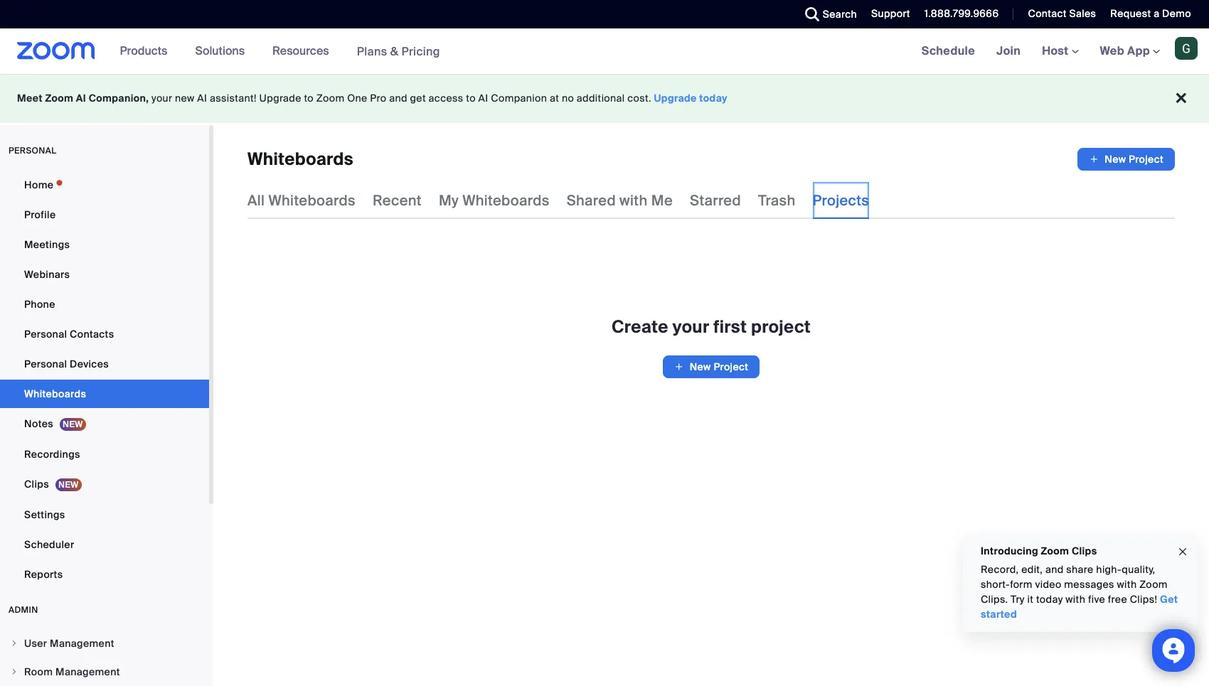 Task type: vqa. For each thing, say whether or not it's contained in the screenshot.
clear at top right
no



Task type: describe. For each thing, give the bounding box(es) containing it.
join
[[997, 43, 1021, 58]]

profile picture image
[[1176, 37, 1198, 60]]

whiteboards inside personal menu menu
[[24, 388, 86, 401]]

personal menu menu
[[0, 171, 209, 591]]

all
[[248, 191, 265, 210]]

no
[[562, 92, 574, 105]]

new for create your first project
[[690, 361, 711, 374]]

messages
[[1065, 579, 1115, 591]]

personal for personal devices
[[24, 358, 67, 371]]

at
[[550, 92, 559, 105]]

contacts
[[70, 328, 114, 341]]

new project for whiteboards
[[1105, 153, 1164, 166]]

video
[[1036, 579, 1062, 591]]

room
[[24, 666, 53, 679]]

create
[[612, 316, 669, 338]]

new project button for create your first project
[[663, 356, 760, 379]]

resources
[[273, 43, 329, 58]]

2 upgrade from the left
[[654, 92, 697, 105]]

projects
[[813, 191, 870, 210]]

demo
[[1163, 7, 1192, 20]]

host
[[1043, 43, 1072, 58]]

sales
[[1070, 7, 1097, 20]]

personal for personal contacts
[[24, 328, 67, 341]]

settings link
[[0, 501, 209, 529]]

access
[[429, 92, 464, 105]]

3 ai from the left
[[479, 92, 489, 105]]

right image for user management
[[10, 640, 19, 648]]

zoom inside record, edit, and share high-quality, short-form video messages with zoom clips. try it today with five free clips!
[[1140, 579, 1168, 591]]

trash
[[759, 191, 796, 210]]

admin
[[9, 605, 38, 616]]

profile link
[[0, 201, 209, 229]]

management for room management
[[56, 666, 120, 679]]

request a demo
[[1111, 7, 1192, 20]]

started
[[981, 608, 1018, 621]]

resources button
[[273, 28, 336, 74]]

admin menu menu
[[0, 630, 209, 687]]

profile
[[24, 208, 56, 221]]

shared
[[567, 191, 616, 210]]

companion
[[491, 92, 547, 105]]

scheduler
[[24, 539, 74, 551]]

personal
[[9, 145, 57, 157]]

record,
[[981, 564, 1019, 576]]

get
[[410, 92, 426, 105]]

home
[[24, 179, 54, 191]]

short-
[[981, 579, 1011, 591]]

support
[[872, 7, 911, 20]]

1 to from the left
[[304, 92, 314, 105]]

meet zoom ai companion, footer
[[0, 74, 1210, 123]]

high-
[[1097, 564, 1122, 576]]

new project button for whiteboards
[[1078, 148, 1176, 171]]

join link
[[986, 28, 1032, 74]]

zoom up edit,
[[1041, 545, 1070, 558]]

host button
[[1043, 43, 1079, 58]]

settings
[[24, 509, 65, 522]]

contact
[[1029, 7, 1067, 20]]

new project for create your first project
[[690, 361, 749, 374]]

reports
[[24, 569, 63, 581]]

phone link
[[0, 290, 209, 319]]

cost.
[[628, 92, 652, 105]]

phone
[[24, 298, 55, 311]]

and inside record, edit, and share high-quality, short-form video messages with zoom clips. try it today with five free clips!
[[1046, 564, 1064, 576]]

schedule
[[922, 43, 976, 58]]

one
[[347, 92, 368, 105]]

webinars link
[[0, 260, 209, 289]]

webinars
[[24, 268, 70, 281]]

project for create your first project
[[714, 361, 749, 374]]

with inside "tabs of all whiteboard page" tab list
[[620, 191, 648, 210]]

contact sales
[[1029, 7, 1097, 20]]

meet zoom ai companion, your new ai assistant! upgrade to zoom one pro and get access to ai companion at no additional cost. upgrade today
[[17, 92, 728, 105]]

plans
[[357, 44, 387, 59]]

2 ai from the left
[[197, 92, 207, 105]]

notes
[[24, 418, 53, 431]]

starred
[[690, 191, 742, 210]]

meetings
[[24, 238, 70, 251]]

new
[[175, 92, 195, 105]]

recordings
[[24, 448, 80, 461]]

share
[[1067, 564, 1094, 576]]

it
[[1028, 593, 1034, 606]]

zoom left one
[[316, 92, 345, 105]]

today inside meet zoom ai companion, footer
[[700, 92, 728, 105]]

banner containing products
[[0, 28, 1210, 75]]

clips link
[[0, 470, 209, 500]]

whiteboards inside application
[[248, 148, 354, 170]]

personal contacts link
[[0, 320, 209, 349]]



Task type: locate. For each thing, give the bounding box(es) containing it.
1 horizontal spatial ai
[[197, 92, 207, 105]]

0 horizontal spatial new
[[690, 361, 711, 374]]

personal down phone
[[24, 328, 67, 341]]

new project right add image
[[690, 361, 749, 374]]

edit,
[[1022, 564, 1043, 576]]

today up whiteboards application
[[700, 92, 728, 105]]

project down first
[[714, 361, 749, 374]]

web app button
[[1100, 43, 1161, 58]]

and inside meet zoom ai companion, footer
[[389, 92, 408, 105]]

&
[[390, 44, 399, 59]]

scheduler link
[[0, 531, 209, 559]]

upgrade right cost.
[[654, 92, 697, 105]]

whiteboards up the all whiteboards
[[248, 148, 354, 170]]

add image
[[1090, 152, 1100, 167]]

try
[[1011, 593, 1025, 606]]

management for user management
[[50, 638, 114, 650]]

right image inside room management 'menu item'
[[10, 668, 19, 677]]

1 vertical spatial new
[[690, 361, 711, 374]]

0 vertical spatial new project
[[1105, 153, 1164, 166]]

new right add icon
[[1105, 153, 1127, 166]]

with down messages
[[1066, 593, 1086, 606]]

management inside menu item
[[50, 638, 114, 650]]

meetings link
[[0, 231, 209, 259]]

banner
[[0, 28, 1210, 75]]

zoom
[[45, 92, 73, 105], [316, 92, 345, 105], [1041, 545, 1070, 558], [1140, 579, 1168, 591]]

1 horizontal spatial new
[[1105, 153, 1127, 166]]

0 horizontal spatial and
[[389, 92, 408, 105]]

1 horizontal spatial new project button
[[1078, 148, 1176, 171]]

1 horizontal spatial to
[[466, 92, 476, 105]]

1 horizontal spatial and
[[1046, 564, 1064, 576]]

0 vertical spatial new
[[1105, 153, 1127, 166]]

new for whiteboards
[[1105, 153, 1127, 166]]

shared with me
[[567, 191, 673, 210]]

1 right image from the top
[[10, 640, 19, 648]]

management down user management menu item
[[56, 666, 120, 679]]

zoom logo image
[[17, 42, 95, 60]]

1 vertical spatial your
[[673, 316, 710, 338]]

1 ai from the left
[[76, 92, 86, 105]]

free
[[1109, 593, 1128, 606]]

user
[[24, 638, 47, 650]]

upgrade down the product information navigation
[[259, 92, 302, 105]]

your left 'new'
[[152, 92, 172, 105]]

1 vertical spatial today
[[1037, 593, 1064, 606]]

contact sales link
[[1018, 0, 1100, 28], [1029, 7, 1097, 20]]

meetings navigation
[[911, 28, 1210, 75]]

1 vertical spatial and
[[1046, 564, 1064, 576]]

personal devices
[[24, 358, 109, 371]]

1 vertical spatial clips
[[1072, 545, 1098, 558]]

project right add icon
[[1129, 153, 1164, 166]]

0 horizontal spatial ai
[[76, 92, 86, 105]]

1 horizontal spatial project
[[1129, 153, 1164, 166]]

form
[[1011, 579, 1033, 591]]

my
[[439, 191, 459, 210]]

2 horizontal spatial with
[[1118, 579, 1137, 591]]

add image
[[674, 360, 684, 374]]

new right add image
[[690, 361, 711, 374]]

user management
[[24, 638, 114, 650]]

right image left user
[[10, 640, 19, 648]]

management up "room management" on the left bottom of page
[[50, 638, 114, 650]]

0 horizontal spatial your
[[152, 92, 172, 105]]

1 horizontal spatial with
[[1066, 593, 1086, 606]]

whiteboards down personal devices
[[24, 388, 86, 401]]

new project button
[[1078, 148, 1176, 171], [663, 356, 760, 379]]

whiteboards right all at the top left of page
[[269, 191, 356, 210]]

right image inside user management menu item
[[10, 640, 19, 648]]

assistant!
[[210, 92, 257, 105]]

new inside whiteboards application
[[1105, 153, 1127, 166]]

today
[[700, 92, 728, 105], [1037, 593, 1064, 606]]

0 horizontal spatial to
[[304, 92, 314, 105]]

a
[[1154, 7, 1160, 20]]

personal down personal contacts
[[24, 358, 67, 371]]

get started
[[981, 593, 1179, 621]]

upgrade
[[259, 92, 302, 105], [654, 92, 697, 105]]

pro
[[370, 92, 387, 105]]

0 vertical spatial and
[[389, 92, 408, 105]]

0 horizontal spatial clips
[[24, 478, 49, 491]]

support link
[[861, 0, 914, 28], [872, 7, 911, 20]]

clips inside personal menu menu
[[24, 478, 49, 491]]

introducing zoom clips
[[981, 545, 1098, 558]]

today inside record, edit, and share high-quality, short-form video messages with zoom clips. try it today with five free clips!
[[1037, 593, 1064, 606]]

solutions
[[195, 43, 245, 58]]

1 vertical spatial project
[[714, 361, 749, 374]]

to right access
[[466, 92, 476, 105]]

my whiteboards
[[439, 191, 550, 210]]

1 vertical spatial personal
[[24, 358, 67, 371]]

with up "free"
[[1118, 579, 1137, 591]]

2 right image from the top
[[10, 668, 19, 677]]

room management
[[24, 666, 120, 679]]

additional
[[577, 92, 625, 105]]

1 horizontal spatial new project
[[1105, 153, 1164, 166]]

plans & pricing
[[357, 44, 440, 59]]

management
[[50, 638, 114, 650], [56, 666, 120, 679]]

0 vertical spatial management
[[50, 638, 114, 650]]

and
[[389, 92, 408, 105], [1046, 564, 1064, 576]]

ai left companion
[[479, 92, 489, 105]]

whiteboards application
[[248, 148, 1176, 171]]

0 vertical spatial your
[[152, 92, 172, 105]]

0 horizontal spatial upgrade
[[259, 92, 302, 105]]

create your first project
[[612, 316, 811, 338]]

0 vertical spatial personal
[[24, 328, 67, 341]]

solutions button
[[195, 28, 251, 74]]

project for whiteboards
[[1129, 153, 1164, 166]]

management inside 'menu item'
[[56, 666, 120, 679]]

0 vertical spatial project
[[1129, 153, 1164, 166]]

whiteboards link
[[0, 380, 209, 408]]

companion,
[[89, 92, 149, 105]]

get started link
[[981, 593, 1179, 621]]

web
[[1100, 43, 1125, 58]]

2 vertical spatial with
[[1066, 593, 1086, 606]]

1 horizontal spatial upgrade
[[654, 92, 697, 105]]

1 upgrade from the left
[[259, 92, 302, 105]]

0 horizontal spatial today
[[700, 92, 728, 105]]

ai right 'new'
[[197, 92, 207, 105]]

tabs of all whiteboard page tab list
[[248, 182, 870, 219]]

with left me
[[620, 191, 648, 210]]

today down video
[[1037, 593, 1064, 606]]

clips up share
[[1072, 545, 1098, 558]]

close image
[[1178, 544, 1189, 560]]

1.888.799.9666
[[925, 7, 999, 20]]

1 vertical spatial management
[[56, 666, 120, 679]]

right image
[[10, 640, 19, 648], [10, 668, 19, 677]]

0 vertical spatial new project button
[[1078, 148, 1176, 171]]

0 vertical spatial clips
[[24, 478, 49, 491]]

2 to from the left
[[466, 92, 476, 105]]

2 horizontal spatial ai
[[479, 92, 489, 105]]

1 horizontal spatial clips
[[1072, 545, 1098, 558]]

me
[[652, 191, 673, 210]]

personal devices link
[[0, 350, 209, 379]]

personal contacts
[[24, 328, 114, 341]]

zoom up clips!
[[1140, 579, 1168, 591]]

to
[[304, 92, 314, 105], [466, 92, 476, 105]]

1 horizontal spatial today
[[1037, 593, 1064, 606]]

new
[[1105, 153, 1127, 166], [690, 361, 711, 374]]

1 horizontal spatial your
[[673, 316, 710, 338]]

new project
[[1105, 153, 1164, 166], [690, 361, 749, 374]]

clips!
[[1131, 593, 1158, 606]]

meet
[[17, 92, 43, 105]]

first
[[714, 316, 747, 338]]

1 vertical spatial new project button
[[663, 356, 760, 379]]

your left first
[[673, 316, 710, 338]]

1.888.799.9666 button
[[914, 0, 1003, 28], [925, 7, 999, 20]]

zoom right meet
[[45, 92, 73, 105]]

new project right add icon
[[1105, 153, 1164, 166]]

products button
[[120, 28, 174, 74]]

home link
[[0, 171, 209, 199]]

1 vertical spatial new project
[[690, 361, 749, 374]]

0 horizontal spatial new project button
[[663, 356, 760, 379]]

search button
[[795, 0, 861, 28]]

0 vertical spatial today
[[700, 92, 728, 105]]

project inside whiteboards application
[[1129, 153, 1164, 166]]

recordings link
[[0, 440, 209, 469]]

0 horizontal spatial with
[[620, 191, 648, 210]]

schedule link
[[911, 28, 986, 74]]

your inside meet zoom ai companion, footer
[[152, 92, 172, 105]]

recent
[[373, 191, 422, 210]]

right image for room management
[[10, 668, 19, 677]]

pricing
[[402, 44, 440, 59]]

1 personal from the top
[[24, 328, 67, 341]]

whiteboards right my
[[463, 191, 550, 210]]

upgrade today link
[[654, 92, 728, 105]]

products
[[120, 43, 168, 58]]

clips.
[[981, 593, 1009, 606]]

to down the resources dropdown button
[[304, 92, 314, 105]]

2 personal from the top
[[24, 358, 67, 371]]

app
[[1128, 43, 1151, 58]]

0 vertical spatial right image
[[10, 640, 19, 648]]

request
[[1111, 7, 1152, 20]]

web app
[[1100, 43, 1151, 58]]

record, edit, and share high-quality, short-form video messages with zoom clips. try it today with five free clips!
[[981, 564, 1168, 606]]

whiteboards
[[248, 148, 354, 170], [269, 191, 356, 210], [463, 191, 550, 210], [24, 388, 86, 401]]

project
[[751, 316, 811, 338]]

project
[[1129, 153, 1164, 166], [714, 361, 749, 374]]

right image left the room on the left of page
[[10, 668, 19, 677]]

0 horizontal spatial new project
[[690, 361, 749, 374]]

0 vertical spatial with
[[620, 191, 648, 210]]

devices
[[70, 358, 109, 371]]

1 vertical spatial right image
[[10, 668, 19, 677]]

0 horizontal spatial project
[[714, 361, 749, 374]]

and left get
[[389, 92, 408, 105]]

1 vertical spatial with
[[1118, 579, 1137, 591]]

search
[[823, 8, 857, 21]]

ai left companion,
[[76, 92, 86, 105]]

user management menu item
[[0, 630, 209, 658]]

clips up settings
[[24, 478, 49, 491]]

five
[[1089, 593, 1106, 606]]

reports link
[[0, 561, 209, 589]]

quality,
[[1122, 564, 1156, 576]]

new project inside whiteboards application
[[1105, 153, 1164, 166]]

and up video
[[1046, 564, 1064, 576]]

product information navigation
[[109, 28, 451, 75]]

room management menu item
[[0, 659, 209, 686]]



